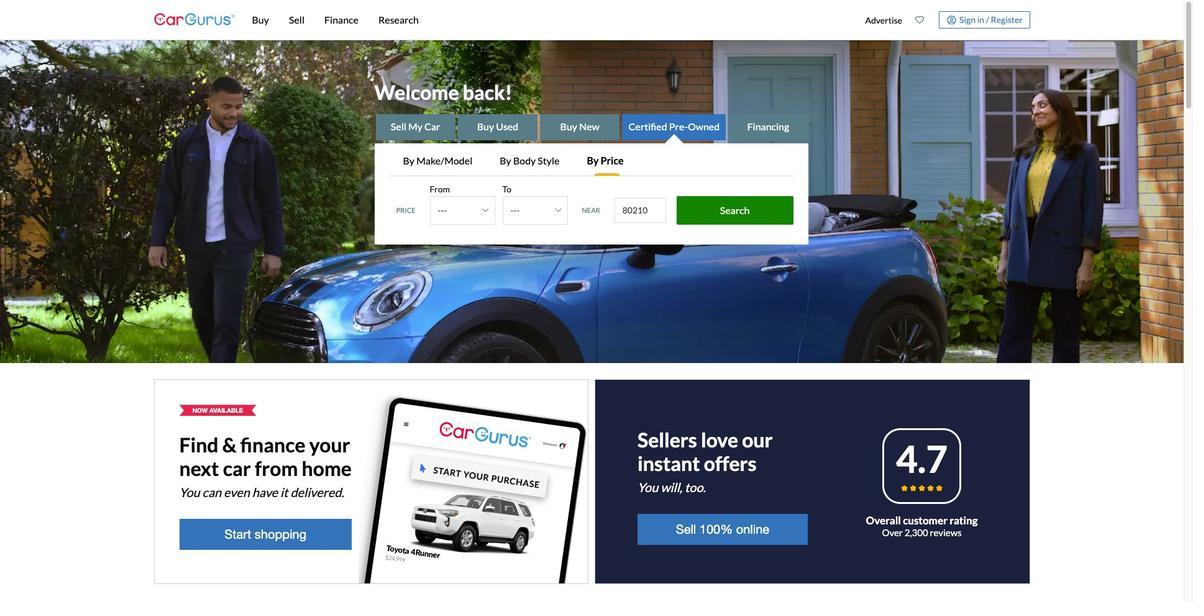 Task type: locate. For each thing, give the bounding box(es) containing it.
1 horizontal spatial from
[[430, 184, 450, 195]]

can
[[202, 486, 221, 500]]

online
[[736, 523, 770, 537]]

by down my
[[403, 155, 415, 167]]

overall customer rating over 2,300 reviews
[[866, 515, 978, 539]]

cargurus logo homepage link link
[[154, 2, 235, 38]]

from
[[430, 184, 450, 195], [255, 457, 298, 481]]

your
[[309, 433, 350, 458]]

car
[[223, 457, 251, 481]]

buy for buy new
[[560, 121, 577, 132]]

price
[[601, 155, 624, 167], [396, 206, 416, 214]]

buy left the new
[[560, 121, 577, 132]]

2 horizontal spatial buy
[[560, 121, 577, 132]]

by
[[403, 155, 415, 167], [500, 155, 511, 167], [587, 155, 599, 167]]

our
[[742, 428, 773, 453]]

sell
[[289, 14, 305, 25], [391, 121, 406, 132], [676, 523, 696, 537]]

sell inside button
[[676, 523, 696, 537]]

menu
[[859, 2, 1030, 37]]

used
[[496, 121, 518, 132]]

menu containing sign in / register
[[859, 2, 1030, 37]]

too.
[[685, 481, 706, 496]]

1 vertical spatial price
[[396, 206, 416, 214]]

you left will,
[[638, 481, 658, 496]]

register
[[991, 14, 1023, 25]]

sell inside 'dropdown button'
[[289, 14, 305, 25]]

by for by body style
[[500, 155, 511, 167]]

sell for sell my car
[[391, 121, 406, 132]]

0 vertical spatial price
[[601, 155, 624, 167]]

0 horizontal spatial by
[[403, 155, 415, 167]]

will,
[[661, 481, 682, 496]]

buy left used
[[477, 121, 494, 132]]

buy
[[252, 14, 269, 25], [477, 121, 494, 132], [560, 121, 577, 132]]

you
[[638, 481, 658, 496], [179, 486, 200, 500]]

1 horizontal spatial sell
[[391, 121, 406, 132]]

saved cars image
[[915, 16, 924, 24]]

menu bar
[[235, 0, 859, 40]]

make/model
[[417, 155, 473, 167]]

1 by from the left
[[403, 155, 415, 167]]

customer
[[903, 515, 948, 528]]

now available
[[192, 407, 243, 415]]

0 vertical spatial sell
[[289, 14, 305, 25]]

sell right buy popup button
[[289, 14, 305, 25]]

body
[[513, 155, 536, 167]]

from down by make/model
[[430, 184, 450, 195]]

love
[[701, 428, 738, 453]]

0 horizontal spatial you
[[179, 486, 200, 500]]

pre-
[[669, 121, 688, 132]]

sell for sell 100% online
[[676, 523, 696, 537]]

by down the new
[[587, 155, 599, 167]]

finance
[[240, 433, 305, 458]]

1 horizontal spatial you
[[638, 481, 658, 496]]

1 horizontal spatial buy
[[477, 121, 494, 132]]

even
[[224, 486, 250, 500]]

&
[[222, 433, 237, 458]]

find & finance your next car from home you can even have it delivered.
[[179, 433, 352, 500]]

now
[[192, 407, 208, 415]]

sell left my
[[391, 121, 406, 132]]

2 by from the left
[[500, 155, 511, 167]]

you left can at the left bottom
[[179, 486, 200, 500]]

1 vertical spatial sell
[[391, 121, 406, 132]]

2 horizontal spatial by
[[587, 155, 599, 167]]

it
[[280, 486, 288, 500]]

sign in / register
[[960, 14, 1023, 25]]

buy left sell 'dropdown button'
[[252, 14, 269, 25]]

buy for buy
[[252, 14, 269, 25]]

sell for sell
[[289, 14, 305, 25]]

buy used
[[477, 121, 518, 132]]

1 horizontal spatial by
[[500, 155, 511, 167]]

have
[[252, 486, 278, 500]]

sellers love our instant offers you will, too.
[[638, 428, 773, 496]]

0 horizontal spatial buy
[[252, 14, 269, 25]]

sell left 100%
[[676, 523, 696, 537]]

reviews
[[930, 528, 962, 539]]

4.7
[[896, 437, 948, 482]]

buy inside popup button
[[252, 14, 269, 25]]

1 vertical spatial from
[[255, 457, 298, 481]]

100%
[[700, 523, 733, 537]]

advertise link
[[859, 2, 909, 37]]

Zip telephone field
[[615, 198, 666, 223]]

None submit
[[677, 196, 793, 225]]

user icon image
[[947, 15, 956, 24]]

2 horizontal spatial sell
[[676, 523, 696, 537]]

by for by make/model
[[403, 155, 415, 167]]

start
[[225, 528, 251, 542]]

0 horizontal spatial from
[[255, 457, 298, 481]]

2 vertical spatial sell
[[676, 523, 696, 537]]

near
[[582, 206, 600, 214]]

0 horizontal spatial sell
[[289, 14, 305, 25]]

by left body
[[500, 155, 511, 167]]

from up it
[[255, 457, 298, 481]]

advertise
[[865, 15, 902, 25]]

owned
[[688, 121, 720, 132]]

3 by from the left
[[587, 155, 599, 167]]



Task type: vqa. For each thing, say whether or not it's contained in the screenshot.
Start
yes



Task type: describe. For each thing, give the bounding box(es) containing it.
2,300
[[905, 528, 928, 539]]

0 horizontal spatial price
[[396, 206, 416, 214]]

certified
[[629, 121, 667, 132]]

1 horizontal spatial price
[[601, 155, 624, 167]]

shopping
[[255, 528, 307, 542]]

buy for buy used
[[477, 121, 494, 132]]

research button
[[369, 0, 429, 40]]

finance
[[324, 14, 359, 25]]

find
[[179, 433, 219, 458]]

by price
[[587, 155, 624, 167]]

sellers
[[638, 428, 697, 453]]

style
[[538, 155, 560, 167]]

from inside "find & finance your next car from home you can even have it delivered."
[[255, 457, 298, 481]]

buy new
[[560, 121, 600, 132]]

sign in / register link
[[939, 11, 1030, 29]]

rating
[[950, 515, 978, 528]]

welcome
[[374, 80, 459, 104]]

cargurus logo homepage link image
[[154, 2, 235, 38]]

instant
[[638, 452, 700, 476]]

menu bar containing buy
[[235, 0, 859, 40]]

finance button
[[315, 0, 369, 40]]

new
[[579, 121, 600, 132]]

delivered.
[[290, 486, 344, 500]]

back!
[[463, 80, 512, 104]]

in
[[977, 14, 985, 25]]

by make/model
[[403, 155, 473, 167]]

to
[[503, 184, 512, 195]]

start shopping button
[[179, 520, 352, 551]]

buy button
[[242, 0, 279, 40]]

sell my car
[[391, 121, 440, 132]]

sign
[[960, 14, 976, 25]]

next
[[179, 457, 219, 481]]

over
[[882, 528, 903, 539]]

financing
[[747, 121, 789, 132]]

sell 100% online button
[[638, 515, 808, 546]]

home
[[302, 457, 352, 481]]

available
[[209, 407, 243, 415]]

you inside "find & finance your next car from home you can even have it delivered."
[[179, 486, 200, 500]]

offers
[[704, 452, 757, 476]]

start shopping
[[225, 528, 307, 542]]

certified pre-owned
[[629, 121, 720, 132]]

by body style
[[500, 155, 560, 167]]

research
[[378, 14, 419, 25]]

you inside the sellers love our instant offers you will, too.
[[638, 481, 658, 496]]

by for by price
[[587, 155, 599, 167]]

/
[[986, 14, 989, 25]]

overall
[[866, 515, 901, 528]]

0 vertical spatial from
[[430, 184, 450, 195]]

sell button
[[279, 0, 315, 40]]

welcome back!
[[374, 80, 512, 104]]

sell 100% online
[[676, 523, 770, 537]]

car
[[424, 121, 440, 132]]

my
[[408, 121, 423, 132]]



